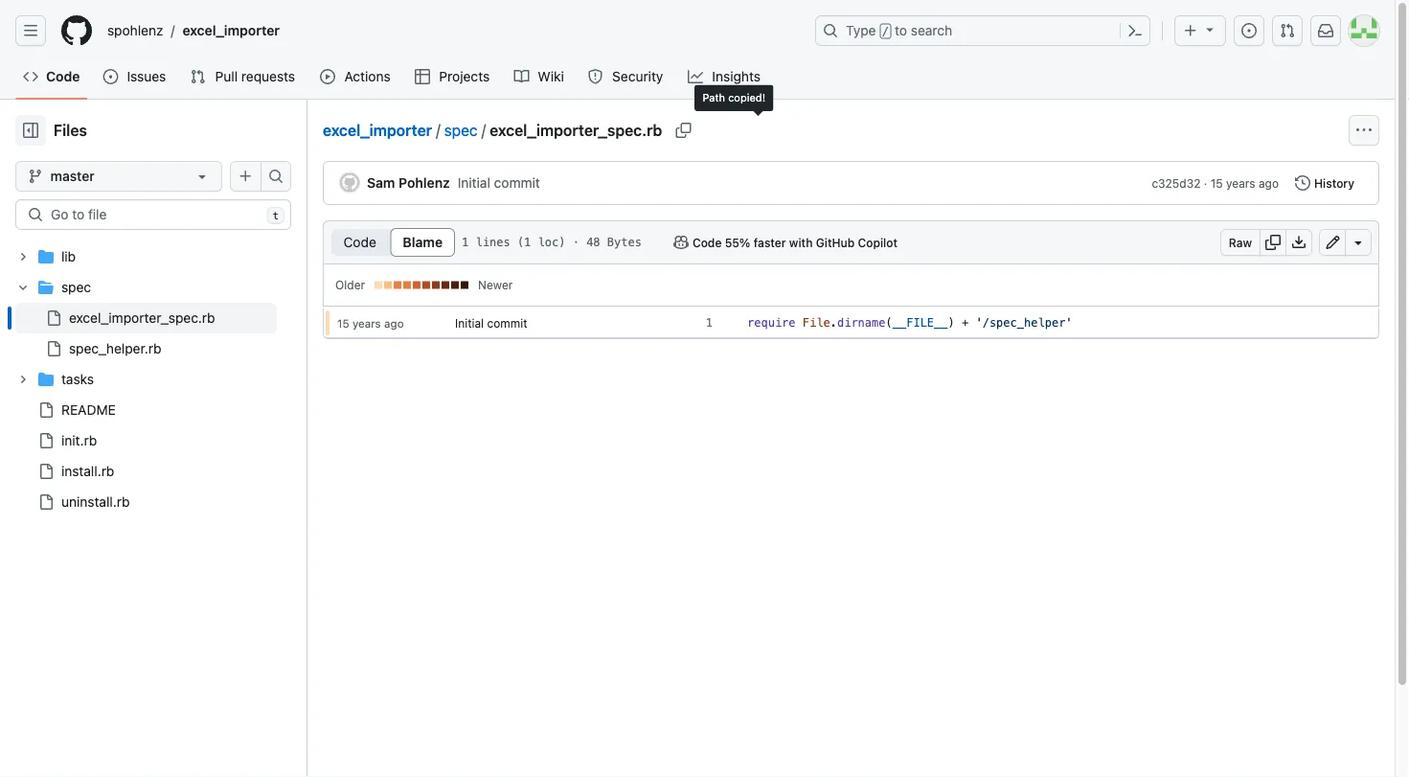 Task type: vqa. For each thing, say whether or not it's contained in the screenshot.
file view Element
yes



Task type: describe. For each thing, give the bounding box(es) containing it.
/ right the spec link on the top of the page
[[482, 121, 486, 139]]

48
[[587, 236, 600, 249]]

1 horizontal spatial excel_importer
[[323, 121, 432, 139]]

chevron down image
[[17, 282, 29, 293]]

0 horizontal spatial ago
[[384, 316, 404, 330]]

file image for install.rb
[[38, 464, 54, 479]]

files
[[54, 121, 87, 139]]

play image
[[320, 69, 336, 84]]

shield image
[[588, 69, 603, 84]]

code 55% faster with github copilot button
[[665, 229, 907, 256]]

install.rb
[[61, 463, 114, 479]]

0 vertical spatial initial commit link
[[458, 175, 540, 191]]

older
[[335, 278, 365, 292]]

download raw content image
[[1292, 235, 1307, 250]]

raw link
[[1221, 229, 1261, 256]]

0 horizontal spatial 15
[[337, 316, 349, 330]]

graph image
[[688, 69, 703, 84]]

spec inside tree item
[[61, 279, 91, 295]]

code inside button
[[344, 234, 376, 250]]

0 horizontal spatial code
[[46, 69, 80, 84]]

group containing excel_importer_spec.rb
[[15, 303, 277, 364]]

git branch image
[[28, 169, 43, 184]]

c325d32
[[1152, 176, 1201, 190]]

1 vertical spatial initial commit link
[[455, 316, 528, 330]]

init.rb
[[61, 433, 97, 449]]

0 vertical spatial ago
[[1259, 176, 1279, 190]]

pull requests
[[215, 69, 295, 84]]

1 horizontal spatial ·
[[1204, 176, 1208, 190]]

0 vertical spatial years
[[1227, 176, 1256, 190]]

code 55% faster with github copilot
[[693, 236, 898, 249]]

actions
[[345, 69, 391, 84]]

history
[[1315, 176, 1355, 190]]

file view element
[[331, 228, 455, 257]]

faster
[[754, 236, 786, 249]]

Go to file text field
[[51, 200, 259, 229]]

search
[[911, 23, 953, 38]]

security
[[613, 69, 664, 84]]

blame
[[403, 234, 443, 250]]

0 vertical spatial initial
[[458, 175, 491, 191]]

file directory open fill image
[[38, 280, 54, 295]]

initial commit for bottom the initial commit link
[[455, 316, 528, 330]]

code inside popup button
[[693, 236, 722, 249]]

/ for spohlenz
[[171, 23, 175, 38]]

type
[[846, 23, 876, 38]]

bytes
[[607, 236, 642, 249]]

search this repository image
[[268, 169, 284, 184]]

book image
[[514, 69, 530, 84]]

wiki
[[538, 69, 564, 84]]

.
[[831, 316, 838, 330]]

list containing spohlenz / excel_importer
[[100, 15, 804, 46]]

pohlenz
[[399, 175, 450, 191]]

pull
[[215, 69, 238, 84]]

(
[[886, 316, 893, 330]]

spohlenz
[[107, 23, 163, 38]]

file image for spec_helper.rb
[[46, 341, 61, 357]]

1 lines (1 loc) · 48 bytes
[[462, 236, 642, 249]]

tasks
[[61, 371, 94, 387]]

issue opened image inside issues link
[[103, 69, 118, 84]]

lines
[[476, 236, 510, 249]]

+
[[962, 316, 969, 330]]

'/spec_helper'
[[976, 316, 1073, 330]]

file directory fill image for lib
[[38, 249, 54, 265]]

security link
[[580, 62, 673, 91]]

c325d32 · 15 years ago
[[1152, 176, 1279, 190]]

more edit options image
[[1351, 235, 1367, 250]]

copy raw content image
[[1266, 235, 1281, 250]]

search image
[[28, 207, 43, 222]]

1 horizontal spatial excel_importer_spec.rb
[[490, 121, 663, 139]]

/ for type
[[882, 25, 889, 38]]

c325d32 link
[[1152, 174, 1201, 192]]

insights link
[[680, 62, 770, 91]]

git pull request image for rightmost issue opened icon
[[1280, 23, 1296, 38]]

with
[[790, 236, 813, 249]]

1 vertical spatial initial
[[455, 316, 484, 330]]

excel_importer_spec.rb tree item
[[15, 303, 277, 334]]

file image for uninstall.rb
[[38, 495, 54, 510]]

add file image
[[238, 169, 253, 184]]

blame button
[[390, 228, 455, 257]]

0 vertical spatial commit
[[494, 175, 540, 191]]

file
[[803, 316, 831, 330]]

excel_importer inside spohlenz / excel_importer
[[183, 23, 280, 38]]

triangle down image
[[1203, 22, 1218, 37]]

1 horizontal spatial issue opened image
[[1242, 23, 1257, 38]]

chevron right image for lib
[[17, 251, 29, 263]]

t
[[273, 210, 279, 222]]

issues link
[[95, 62, 175, 91]]



Task type: locate. For each thing, give the bounding box(es) containing it.
git pull request image inside 'pull requests' link
[[190, 69, 206, 84]]

github
[[816, 236, 855, 249]]

copilot image
[[674, 235, 689, 250]]

code button
[[331, 228, 389, 257]]

0 vertical spatial file directory fill image
[[38, 249, 54, 265]]

uninstall.rb
[[61, 494, 130, 510]]

· left 48
[[573, 236, 580, 249]]

commit down excel_importer / spec / excel_importer_spec.rb
[[494, 175, 540, 191]]

0 vertical spatial chevron right image
[[17, 251, 29, 263]]

projects
[[439, 69, 490, 84]]

15 years ago
[[337, 316, 404, 330]]

git pull request image
[[1280, 23, 1296, 38], [190, 69, 206, 84]]

master button
[[15, 161, 222, 192]]

file directory fill image for tasks
[[38, 372, 54, 387]]

0 vertical spatial file image
[[46, 341, 61, 357]]

1 vertical spatial 1
[[706, 316, 713, 330]]

issues
[[127, 69, 166, 84]]

1
[[462, 236, 469, 249], [706, 316, 713, 330]]

0 horizontal spatial excel_importer link
[[175, 15, 288, 46]]

15 right the c325d32
[[1211, 176, 1224, 190]]

file image
[[46, 311, 61, 326], [38, 433, 54, 449], [38, 464, 54, 479]]

excel_importer / spec / excel_importer_spec.rb
[[323, 121, 663, 139]]

1 horizontal spatial 1
[[706, 316, 713, 330]]

2 chevron right image from the top
[[17, 374, 29, 385]]

wiki link
[[507, 62, 573, 91]]

1 vertical spatial commit
[[487, 316, 528, 330]]

group
[[15, 303, 277, 364]]

1 vertical spatial chevron right image
[[17, 374, 29, 385]]

plus image
[[1184, 23, 1199, 38]]

file image up tasks
[[46, 341, 61, 357]]

spec_helper.rb
[[69, 341, 161, 357]]

copy path image
[[676, 123, 691, 138]]

spohlenz link
[[100, 15, 171, 46]]

initial commit down excel_importer / spec / excel_importer_spec.rb
[[458, 175, 540, 191]]

/ left to
[[882, 25, 889, 38]]

sam pohlenz
[[367, 175, 450, 191]]

1 vertical spatial excel_importer link
[[323, 121, 432, 139]]

1 vertical spatial git pull request image
[[190, 69, 206, 84]]

1 vertical spatial ·
[[573, 236, 580, 249]]

1 horizontal spatial ago
[[1259, 176, 1279, 190]]

· right c325d32 link
[[1204, 176, 1208, 190]]

initial commit for top the initial commit link
[[458, 175, 540, 191]]

1 file directory fill image from the top
[[38, 249, 54, 265]]

commit
[[494, 175, 540, 191], [487, 316, 528, 330]]

initial
[[458, 175, 491, 191], [455, 316, 484, 330]]

2 file directory fill image from the top
[[38, 372, 54, 387]]

file image inside "group"
[[46, 341, 61, 357]]

raw
[[1229, 236, 1253, 249]]

)
[[948, 316, 955, 330]]

1 left lines
[[462, 236, 469, 249]]

excel_importer_spec.rb inside excel_importer_spec.rb tree item
[[69, 310, 215, 326]]

table image
[[415, 69, 430, 84]]

code right copilot "image"
[[693, 236, 722, 249]]

excel_importer link
[[175, 15, 288, 46], [323, 121, 432, 139]]

years down older
[[353, 316, 381, 330]]

chevron right image up chevron down image
[[17, 251, 29, 263]]

1 vertical spatial spec
[[61, 279, 91, 295]]

spohlenz / excel_importer
[[107, 23, 280, 38]]

1 left require
[[706, 316, 713, 330]]

initial commit
[[458, 175, 540, 191], [455, 316, 528, 330]]

file image
[[46, 341, 61, 357], [38, 403, 54, 418], [38, 495, 54, 510]]

0 vertical spatial initial commit
[[458, 175, 540, 191]]

spec down projects
[[444, 121, 478, 139]]

actions link
[[313, 62, 400, 91]]

/
[[171, 23, 175, 38], [882, 25, 889, 38], [436, 121, 441, 139], [482, 121, 486, 139]]

loc)
[[538, 236, 566, 249]]

1 vertical spatial issue opened image
[[103, 69, 118, 84]]

author image
[[340, 173, 359, 192]]

2 vertical spatial file image
[[38, 495, 54, 510]]

0 vertical spatial spec
[[444, 121, 478, 139]]

ago left 'history' icon
[[1259, 176, 1279, 190]]

requests
[[241, 69, 295, 84]]

command palette image
[[1128, 23, 1143, 38]]

·
[[1204, 176, 1208, 190], [573, 236, 580, 249]]

0 horizontal spatial issue opened image
[[103, 69, 118, 84]]

copilot
[[858, 236, 898, 249]]

file directory fill image left lib
[[38, 249, 54, 265]]

code up older
[[344, 234, 376, 250]]

1 horizontal spatial years
[[1227, 176, 1256, 190]]

initial commit link
[[458, 175, 540, 191], [455, 316, 528, 330]]

chevron right image for tasks
[[17, 374, 29, 385]]

ago
[[1259, 176, 1279, 190], [384, 316, 404, 330]]

excel_importer_spec.rb
[[490, 121, 663, 139], [69, 310, 215, 326]]

0 horizontal spatial years
[[353, 316, 381, 330]]

0 vertical spatial 15
[[1211, 176, 1224, 190]]

file image left init.rb
[[38, 433, 54, 449]]

__file__
[[893, 316, 948, 330]]

spec
[[444, 121, 478, 139], [61, 279, 91, 295]]

homepage image
[[61, 15, 92, 46]]

1 vertical spatial ago
[[384, 316, 404, 330]]

git pull request image for issue opened icon within issues link
[[190, 69, 206, 84]]

1 vertical spatial file directory fill image
[[38, 372, 54, 387]]

file image inside excel_importer_spec.rb tree item
[[46, 311, 61, 326]]

insights
[[712, 69, 761, 84]]

/ inside type / to search
[[882, 25, 889, 38]]

newer
[[478, 278, 513, 292]]

2 vertical spatial file image
[[38, 464, 54, 479]]

spec tree item
[[15, 272, 277, 364]]

issue opened image left issues
[[103, 69, 118, 84]]

excel_importer up sam
[[323, 121, 432, 139]]

/ left the spec link on the top of the page
[[436, 121, 441, 139]]

file image for excel_importer_spec.rb
[[46, 311, 61, 326]]

dirname
[[838, 316, 886, 330]]

code image
[[23, 69, 38, 84]]

excel_importer_spec.rb up spec_helper.rb
[[69, 310, 215, 326]]

1 horizontal spatial code
[[344, 234, 376, 250]]

0 horizontal spatial 1
[[462, 236, 469, 249]]

file image left uninstall.rb
[[38, 495, 54, 510]]

git pull request image left pull
[[190, 69, 206, 84]]

sam
[[367, 175, 395, 191]]

require
[[748, 316, 796, 330]]

excel_importer link up pull
[[175, 15, 288, 46]]

type / to search
[[846, 23, 953, 38]]

chevron right image left tasks
[[17, 374, 29, 385]]

ago down file view 'element'
[[384, 316, 404, 330]]

1 horizontal spatial git pull request image
[[1280, 23, 1296, 38]]

notifications image
[[1319, 23, 1334, 38]]

15
[[1211, 176, 1224, 190], [337, 316, 349, 330]]

spec link
[[444, 121, 478, 139]]

0 vertical spatial excel_importer
[[183, 23, 280, 38]]

projects link
[[407, 62, 499, 91]]

0 horizontal spatial git pull request image
[[190, 69, 206, 84]]

/ right spohlenz
[[171, 23, 175, 38]]

master
[[50, 168, 95, 184]]

file directory fill image left tasks
[[38, 372, 54, 387]]

to
[[895, 23, 908, 38]]

file image left "readme"
[[38, 403, 54, 418]]

55%
[[725, 236, 751, 249]]

0 vertical spatial excel_importer_spec.rb
[[490, 121, 663, 139]]

1 chevron right image from the top
[[17, 251, 29, 263]]

file image left install.rb
[[38, 464, 54, 479]]

file directory fill image
[[38, 249, 54, 265], [38, 372, 54, 387]]

15 down older
[[337, 316, 349, 330]]

0 horizontal spatial ·
[[573, 236, 580, 249]]

pull requests link
[[183, 62, 305, 91]]

history image
[[1296, 175, 1311, 191]]

code right code icon
[[46, 69, 80, 84]]

0 vertical spatial git pull request image
[[1280, 23, 1296, 38]]

files tree
[[15, 242, 277, 518]]

1 vertical spatial file image
[[38, 403, 54, 418]]

file image for init.rb
[[38, 433, 54, 449]]

commit down newer
[[487, 316, 528, 330]]

edit file image
[[1326, 235, 1341, 250]]

initial commit down newer
[[455, 316, 528, 330]]

/ for excel_importer
[[436, 121, 441, 139]]

code
[[46, 69, 80, 84], [344, 234, 376, 250], [693, 236, 722, 249]]

file image for readme
[[38, 403, 54, 418]]

1 vertical spatial excel_importer
[[323, 121, 432, 139]]

excel_importer up pull
[[183, 23, 280, 38]]

1 for 1 lines (1 loc) · 48 bytes
[[462, 236, 469, 249]]

1 vertical spatial 15
[[337, 316, 349, 330]]

1 vertical spatial years
[[353, 316, 381, 330]]

0 vertical spatial issue opened image
[[1242, 23, 1257, 38]]

1 horizontal spatial excel_importer link
[[323, 121, 432, 139]]

code link
[[15, 62, 88, 91]]

initial commit link down excel_importer / spec / excel_importer_spec.rb
[[458, 175, 540, 191]]

years
[[1227, 176, 1256, 190], [353, 316, 381, 330]]

0 vertical spatial file image
[[46, 311, 61, 326]]

excel_importer
[[183, 23, 280, 38], [323, 121, 432, 139]]

0 vertical spatial 1
[[462, 236, 469, 249]]

readme
[[61, 402, 116, 418]]

0 vertical spatial excel_importer link
[[175, 15, 288, 46]]

1 vertical spatial excel_importer_spec.rb
[[69, 310, 215, 326]]

excel_importer_spec.rb down shield image
[[490, 121, 663, 139]]

history link
[[1287, 170, 1364, 196]]

1 for 1
[[706, 316, 713, 330]]

more file actions image
[[1357, 123, 1372, 138]]

issue opened image
[[1242, 23, 1257, 38], [103, 69, 118, 84]]

1 horizontal spatial spec
[[444, 121, 478, 139]]

0 horizontal spatial excel_importer
[[183, 23, 280, 38]]

initial commit link down newer
[[455, 316, 528, 330]]

1 vertical spatial initial commit
[[455, 316, 528, 330]]

2 horizontal spatial code
[[693, 236, 722, 249]]

0 horizontal spatial spec
[[61, 279, 91, 295]]

1 vertical spatial file image
[[38, 433, 54, 449]]

lib
[[61, 249, 76, 265]]

excel_importer link up sam
[[323, 121, 432, 139]]

chevron right image
[[17, 251, 29, 263], [17, 374, 29, 385]]

1 horizontal spatial 15
[[1211, 176, 1224, 190]]

side panel image
[[23, 123, 38, 138]]

add file tooltip
[[230, 161, 261, 192]]

years up raw on the top right
[[1227, 176, 1256, 190]]

issue opened image right triangle down icon
[[1242, 23, 1257, 38]]

0 horizontal spatial excel_importer_spec.rb
[[69, 310, 215, 326]]

list
[[100, 15, 804, 46]]

0 vertical spatial ·
[[1204, 176, 1208, 190]]

git pull request image left notifications icon
[[1280, 23, 1296, 38]]

require file . dirname ( __file__ ) + '/spec_helper'
[[748, 316, 1073, 330]]

initial right pohlenz
[[458, 175, 491, 191]]

file image down 'file directory open fill' image
[[46, 311, 61, 326]]

(1
[[517, 236, 531, 249]]

initial down newer
[[455, 316, 484, 330]]

/ inside spohlenz / excel_importer
[[171, 23, 175, 38]]

spec right 'file directory open fill' image
[[61, 279, 91, 295]]



